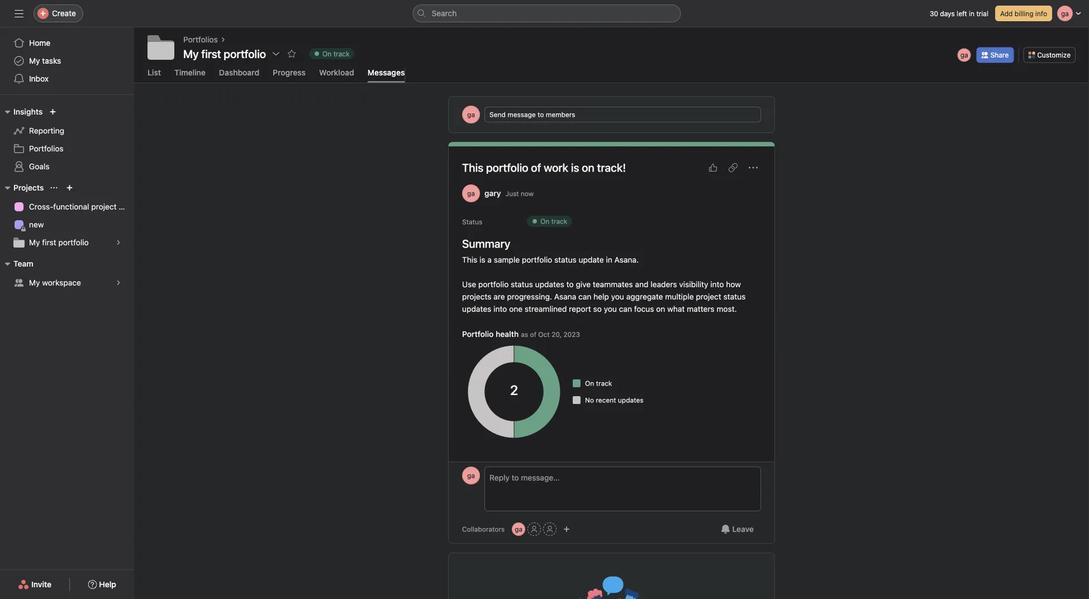 Task type: describe. For each thing, give the bounding box(es) containing it.
0 horizontal spatial is
[[480, 255, 485, 264]]

timeline link
[[174, 68, 206, 82]]

most.
[[717, 304, 737, 313]]

global element
[[0, 27, 134, 94]]

leave button
[[714, 519, 761, 539]]

update
[[579, 255, 604, 264]]

insights button
[[0, 105, 43, 118]]

1 horizontal spatial on
[[540, 217, 550, 225]]

portfolios inside insights element
[[29, 144, 64, 153]]

0 vertical spatial portfolios link
[[183, 34, 218, 46]]

0 vertical spatial project
[[91, 202, 117, 211]]

portfolio up gary just now
[[486, 161, 529, 174]]

on track inside "popup button"
[[323, 50, 350, 58]]

dashboard
[[219, 68, 259, 77]]

1 horizontal spatial status
[[554, 255, 577, 264]]

members
[[546, 111, 575, 118]]

my for my first portfolio
[[183, 47, 199, 60]]

projects button
[[0, 181, 44, 195]]

multiple
[[665, 292, 694, 301]]

1 vertical spatial updates
[[462, 304, 491, 313]]

my for my workspace
[[29, 278, 40, 287]]

new project or portfolio image
[[66, 184, 73, 191]]

reporting link
[[7, 122, 127, 140]]

my workspace
[[29, 278, 81, 287]]

days
[[940, 10, 955, 17]]

no
[[585, 396, 594, 404]]

customize button
[[1024, 47, 1076, 63]]

left
[[957, 10, 967, 17]]

asana
[[554, 292, 576, 301]]

add
[[1000, 10, 1013, 17]]

0 horizontal spatial in
[[606, 255, 612, 264]]

projects
[[13, 183, 44, 192]]

1 vertical spatial ga button
[[512, 522, 525, 536]]

give
[[576, 280, 591, 289]]

portfolio inside use portfolio status updates to give teammates and leaders visibility into how projects are progressing. asana can help you aggregate multiple project status updates into one streamlined report so you can focus on what matters most.
[[478, 280, 509, 289]]

this for this portfolio of work is on track!
[[462, 161, 484, 174]]

first portfolio
[[201, 47, 266, 60]]

are
[[494, 292, 505, 301]]

share button
[[977, 47, 1014, 63]]

add billing info button
[[995, 6, 1052, 21]]

customize
[[1038, 51, 1071, 59]]

1 horizontal spatial can
[[619, 304, 632, 313]]

my tasks link
[[7, 52, 127, 70]]

leave
[[732, 524, 754, 534]]

see details, my first portfolio image
[[115, 239, 122, 246]]

info
[[1036, 10, 1047, 17]]

ga left share button
[[961, 51, 968, 59]]

first
[[42, 238, 56, 247]]

1 horizontal spatial updates
[[535, 280, 564, 289]]

workspace
[[42, 278, 81, 287]]

messages
[[368, 68, 405, 77]]

reporting
[[29, 126, 64, 135]]

show options image
[[272, 49, 281, 58]]

team
[[13, 259, 33, 268]]

insights element
[[0, 102, 134, 178]]

add to starred image
[[287, 49, 296, 58]]

2 vertical spatial track
[[596, 379, 612, 387]]

a
[[488, 255, 492, 264]]

dashboard link
[[219, 68, 259, 82]]

new image
[[49, 108, 56, 115]]

collaborators
[[462, 525, 505, 533]]

report
[[569, 304, 591, 313]]

progressing.
[[507, 292, 552, 301]]

visibility
[[679, 280, 708, 289]]

show options, current sort, top image
[[51, 184, 57, 191]]

help button
[[81, 575, 123, 595]]

plan
[[119, 202, 134, 211]]

workload
[[319, 68, 354, 77]]

30
[[930, 10, 938, 17]]

0 vertical spatial ga button
[[462, 467, 480, 484]]

home
[[29, 38, 50, 48]]

search list box
[[413, 4, 681, 22]]

use portfolio status updates to give teammates and leaders visibility into how projects are progressing. asana can help you aggregate multiple project status updates into one streamlined report so you can focus on what matters most.
[[462, 280, 748, 313]]

functional
[[53, 202, 89, 211]]

invite button
[[11, 575, 59, 595]]

home link
[[7, 34, 127, 52]]

copy link image
[[729, 163, 738, 172]]

portfolio health as of oct 20, 2023
[[462, 329, 580, 339]]

hide sidebar image
[[15, 9, 23, 18]]

just
[[506, 190, 519, 197]]

teams element
[[0, 254, 134, 294]]

progress link
[[273, 68, 306, 82]]

tasks
[[42, 56, 61, 65]]

this is a sample portfolio status update in asana.
[[462, 255, 639, 264]]

invite
[[31, 580, 52, 589]]

2 vertical spatial on track
[[585, 379, 612, 387]]

summary
[[462, 237, 511, 250]]

cross-
[[29, 202, 53, 211]]

1 horizontal spatial track
[[551, 217, 568, 225]]

gary just now
[[485, 189, 534, 198]]

list link
[[148, 68, 161, 82]]

progress
[[273, 68, 306, 77]]

on inside use portfolio status updates to give teammates and leaders visibility into how projects are progressing. asana can help you aggregate multiple project status updates into one streamlined report so you can focus on what matters most.
[[656, 304, 665, 313]]

as
[[521, 330, 528, 338]]

1 horizontal spatial portfolios
[[183, 35, 218, 44]]

0 horizontal spatial on
[[582, 161, 595, 174]]



Task type: locate. For each thing, give the bounding box(es) containing it.
1 vertical spatial you
[[604, 304, 617, 313]]

status left update
[[554, 255, 577, 264]]

can left focus
[[619, 304, 632, 313]]

on track up recent
[[585, 379, 612, 387]]

projects element
[[0, 178, 134, 254]]

my workspace link
[[7, 274, 127, 292]]

help
[[99, 580, 116, 589]]

my down team
[[29, 278, 40, 287]]

portfolios link up my first portfolio
[[183, 34, 218, 46]]

my first portfolio
[[29, 238, 89, 247]]

share
[[991, 51, 1009, 59]]

track
[[334, 50, 350, 58], [551, 217, 568, 225], [596, 379, 612, 387]]

portfolios up my first portfolio
[[183, 35, 218, 44]]

1 horizontal spatial on
[[656, 304, 665, 313]]

project left plan
[[91, 202, 117, 211]]

20,
[[552, 330, 562, 338]]

on left what
[[656, 304, 665, 313]]

track up this is a sample portfolio status update in asana.
[[551, 217, 568, 225]]

one
[[509, 304, 523, 313]]

on track up workload
[[323, 50, 350, 58]]

can down give
[[579, 292, 592, 301]]

1 vertical spatial portfolios
[[29, 144, 64, 153]]

0 horizontal spatial on track
[[323, 50, 350, 58]]

track inside "popup button"
[[334, 50, 350, 58]]

use
[[462, 280, 476, 289]]

trial
[[977, 10, 989, 17]]

my left the tasks
[[29, 56, 40, 65]]

1 horizontal spatial ga button
[[512, 522, 525, 536]]

1 vertical spatial on
[[656, 304, 665, 313]]

2 vertical spatial status
[[724, 292, 746, 301]]

on
[[582, 161, 595, 174], [656, 304, 665, 313]]

0 vertical spatial track
[[334, 50, 350, 58]]

0 vertical spatial on
[[582, 161, 595, 174]]

team button
[[0, 257, 33, 271]]

0 vertical spatial you
[[611, 292, 624, 301]]

0 horizontal spatial on
[[323, 50, 332, 58]]

0 vertical spatial status
[[554, 255, 577, 264]]

30 days left in trial
[[930, 10, 989, 17]]

portfolios link down reporting
[[7, 140, 127, 158]]

on left track!
[[582, 161, 595, 174]]

so
[[593, 304, 602, 313]]

0 vertical spatial on
[[323, 50, 332, 58]]

2 vertical spatial on
[[585, 379, 594, 387]]

1 horizontal spatial project
[[696, 292, 722, 301]]

on inside "popup button"
[[323, 50, 332, 58]]

on track up this is a sample portfolio status update in asana.
[[540, 217, 568, 225]]

1 vertical spatial portfolios link
[[7, 140, 127, 158]]

0 likes. click to like this task image
[[709, 163, 718, 172]]

to inside use portfolio status updates to give teammates and leaders visibility into how projects are progressing. asana can help you aggregate multiple project status updates into one streamlined report so you can focus on what matters most.
[[567, 280, 574, 289]]

search
[[432, 9, 457, 18]]

0 vertical spatial updates
[[535, 280, 564, 289]]

gary link
[[485, 189, 501, 198]]

project up matters
[[696, 292, 722, 301]]

of for oct
[[530, 330, 537, 338]]

updates up asana
[[535, 280, 564, 289]]

track up workload
[[334, 50, 350, 58]]

ga up collaborators
[[467, 472, 475, 479]]

portfolios link
[[183, 34, 218, 46], [7, 140, 127, 158]]

1 vertical spatial on track
[[540, 217, 568, 225]]

of inside portfolio health as of oct 20, 2023
[[530, 330, 537, 338]]

status
[[554, 255, 577, 264], [511, 280, 533, 289], [724, 292, 746, 301]]

track!
[[597, 161, 626, 174]]

now
[[521, 190, 534, 197]]

0 vertical spatial can
[[579, 292, 592, 301]]

ga button right collaborators
[[512, 522, 525, 536]]

of right 'as'
[[530, 330, 537, 338]]

1 horizontal spatial on track
[[540, 217, 568, 225]]

0 vertical spatial into
[[711, 280, 724, 289]]

0 horizontal spatial updates
[[462, 304, 491, 313]]

projects
[[462, 292, 492, 301]]

0 horizontal spatial track
[[334, 50, 350, 58]]

add or remove collaborators image
[[563, 526, 570, 533]]

on
[[323, 50, 332, 58], [540, 217, 550, 225], [585, 379, 594, 387]]

message
[[508, 111, 536, 118]]

you
[[611, 292, 624, 301], [604, 304, 617, 313]]

of for work
[[531, 161, 541, 174]]

0 horizontal spatial status
[[511, 280, 533, 289]]

on track
[[323, 50, 350, 58], [540, 217, 568, 225], [585, 379, 612, 387]]

updates right recent
[[618, 396, 644, 404]]

1 horizontal spatial is
[[571, 161, 579, 174]]

0 vertical spatial to
[[538, 111, 544, 118]]

and
[[635, 280, 649, 289]]

0 vertical spatial portfolios
[[183, 35, 218, 44]]

new link
[[7, 216, 127, 234]]

cross-functional project plan link
[[7, 198, 134, 216]]

status up progressing.
[[511, 280, 533, 289]]

2 horizontal spatial updates
[[618, 396, 644, 404]]

of left work
[[531, 161, 541, 174]]

1 this from the top
[[462, 161, 484, 174]]

create button
[[34, 4, 83, 22]]

1 vertical spatial this
[[462, 255, 477, 264]]

my for my tasks
[[29, 56, 40, 65]]

0 horizontal spatial to
[[538, 111, 544, 118]]

matters
[[687, 304, 715, 313]]

more actions image
[[749, 163, 758, 172]]

my tasks
[[29, 56, 61, 65]]

ga button up collaborators
[[462, 467, 480, 484]]

ga left send
[[467, 111, 475, 118]]

0 vertical spatial this
[[462, 161, 484, 174]]

see details, my workspace image
[[115, 279, 122, 286]]

on up workload
[[323, 50, 332, 58]]

streamlined
[[525, 304, 567, 313]]

2 vertical spatial updates
[[618, 396, 644, 404]]

goals
[[29, 162, 50, 171]]

what
[[667, 304, 685, 313]]

1 vertical spatial to
[[567, 280, 574, 289]]

on up no
[[585, 379, 594, 387]]

into down are at the left
[[494, 304, 507, 313]]

this portfolio of work is on track!
[[462, 161, 626, 174]]

this left a
[[462, 255, 477, 264]]

to
[[538, 111, 544, 118], [567, 280, 574, 289]]

2023
[[564, 330, 580, 338]]

0 vertical spatial in
[[969, 10, 975, 17]]

my inside global element
[[29, 56, 40, 65]]

inbox link
[[7, 70, 127, 88]]

this for this is a sample portfolio status update in asana.
[[462, 255, 477, 264]]

1 horizontal spatial in
[[969, 10, 975, 17]]

portfolio right sample at the left
[[522, 255, 552, 264]]

2 horizontal spatial on
[[585, 379, 594, 387]]

new
[[29, 220, 44, 229]]

1 vertical spatial of
[[530, 330, 537, 338]]

is
[[571, 161, 579, 174], [480, 255, 485, 264]]

to inside the send message to members button
[[538, 111, 544, 118]]

portfolio up are at the left
[[478, 280, 509, 289]]

ga
[[961, 51, 968, 59], [467, 111, 475, 118], [467, 189, 475, 197], [467, 472, 475, 479], [515, 525, 523, 533]]

portfolios
[[183, 35, 218, 44], [29, 144, 64, 153]]

search button
[[413, 4, 681, 22]]

1 vertical spatial in
[[606, 255, 612, 264]]

on track button
[[304, 46, 359, 61]]

1 vertical spatial project
[[696, 292, 722, 301]]

add billing info
[[1000, 10, 1047, 17]]

gary
[[485, 189, 501, 198]]

in left asana.
[[606, 255, 612, 264]]

2 horizontal spatial track
[[596, 379, 612, 387]]

my first portfolio link
[[7, 234, 127, 252]]

is left a
[[480, 255, 485, 264]]

1 horizontal spatial to
[[567, 280, 574, 289]]

0 vertical spatial on track
[[323, 50, 350, 58]]

to left give
[[567, 280, 574, 289]]

my first portfolio
[[183, 47, 266, 60]]

0 horizontal spatial can
[[579, 292, 592, 301]]

0 horizontal spatial ga button
[[462, 467, 480, 484]]

timeline
[[174, 68, 206, 77]]

2 this from the top
[[462, 255, 477, 264]]

2 horizontal spatial on track
[[585, 379, 612, 387]]

1 horizontal spatial portfolios link
[[183, 34, 218, 46]]

into left how
[[711, 280, 724, 289]]

portfolio inside projects element
[[58, 238, 89, 247]]

of
[[531, 161, 541, 174], [530, 330, 537, 338]]

portfolios link inside insights element
[[7, 140, 127, 158]]

1 vertical spatial track
[[551, 217, 568, 225]]

0 vertical spatial is
[[571, 161, 579, 174]]

track up recent
[[596, 379, 612, 387]]

1 vertical spatial into
[[494, 304, 507, 313]]

0 horizontal spatial portfolios link
[[7, 140, 127, 158]]

1 vertical spatial can
[[619, 304, 632, 313]]

on up this is a sample portfolio status update in asana.
[[540, 217, 550, 225]]

this up status
[[462, 161, 484, 174]]

my for my first portfolio
[[29, 238, 40, 247]]

this portfolio of work is on track! link
[[462, 161, 626, 174]]

send message to members
[[490, 111, 575, 118]]

work
[[544, 161, 569, 174]]

my inside teams element
[[29, 278, 40, 287]]

send message to members button
[[485, 107, 761, 122]]

0 vertical spatial of
[[531, 161, 541, 174]]

1 vertical spatial on
[[540, 217, 550, 225]]

help
[[594, 292, 609, 301]]

asana.
[[615, 255, 639, 264]]

my inside projects element
[[29, 238, 40, 247]]

focus
[[634, 304, 654, 313]]

0 horizontal spatial project
[[91, 202, 117, 211]]

sample
[[494, 255, 520, 264]]

in right left
[[969, 10, 975, 17]]

no recent updates
[[585, 396, 644, 404]]

portfolio
[[486, 161, 529, 174], [58, 238, 89, 247], [522, 255, 552, 264], [478, 280, 509, 289]]

to right message
[[538, 111, 544, 118]]

status down how
[[724, 292, 746, 301]]

updates down projects
[[462, 304, 491, 313]]

portfolio down new link
[[58, 238, 89, 247]]

is right work
[[571, 161, 579, 174]]

1 horizontal spatial into
[[711, 280, 724, 289]]

1 vertical spatial is
[[480, 255, 485, 264]]

my
[[183, 47, 199, 60], [29, 56, 40, 65], [29, 238, 40, 247], [29, 278, 40, 287]]

0 horizontal spatial portfolios
[[29, 144, 64, 153]]

ga left gary link
[[467, 189, 475, 197]]

teammates
[[593, 280, 633, 289]]

1 vertical spatial status
[[511, 280, 533, 289]]

you right so
[[604, 304, 617, 313]]

oct
[[538, 330, 550, 338]]

project inside use portfolio status updates to give teammates and leaders visibility into how projects are progressing. asana can help you aggregate multiple project status updates into one streamlined report so you can focus on what matters most.
[[696, 292, 722, 301]]

goals link
[[7, 158, 127, 176]]

aggregate
[[626, 292, 663, 301]]

insights
[[13, 107, 43, 116]]

in
[[969, 10, 975, 17], [606, 255, 612, 264]]

2 horizontal spatial status
[[724, 292, 746, 301]]

portfolios down reporting
[[29, 144, 64, 153]]

you down 'teammates'
[[611, 292, 624, 301]]

0 horizontal spatial into
[[494, 304, 507, 313]]

my left first
[[29, 238, 40, 247]]

messages link
[[368, 68, 405, 82]]

my up the "timeline"
[[183, 47, 199, 60]]

how
[[726, 280, 741, 289]]

cross-functional project plan
[[29, 202, 134, 211]]

ga right collaborators
[[515, 525, 523, 533]]



Task type: vqa. For each thing, say whether or not it's contained in the screenshot.
close image
no



